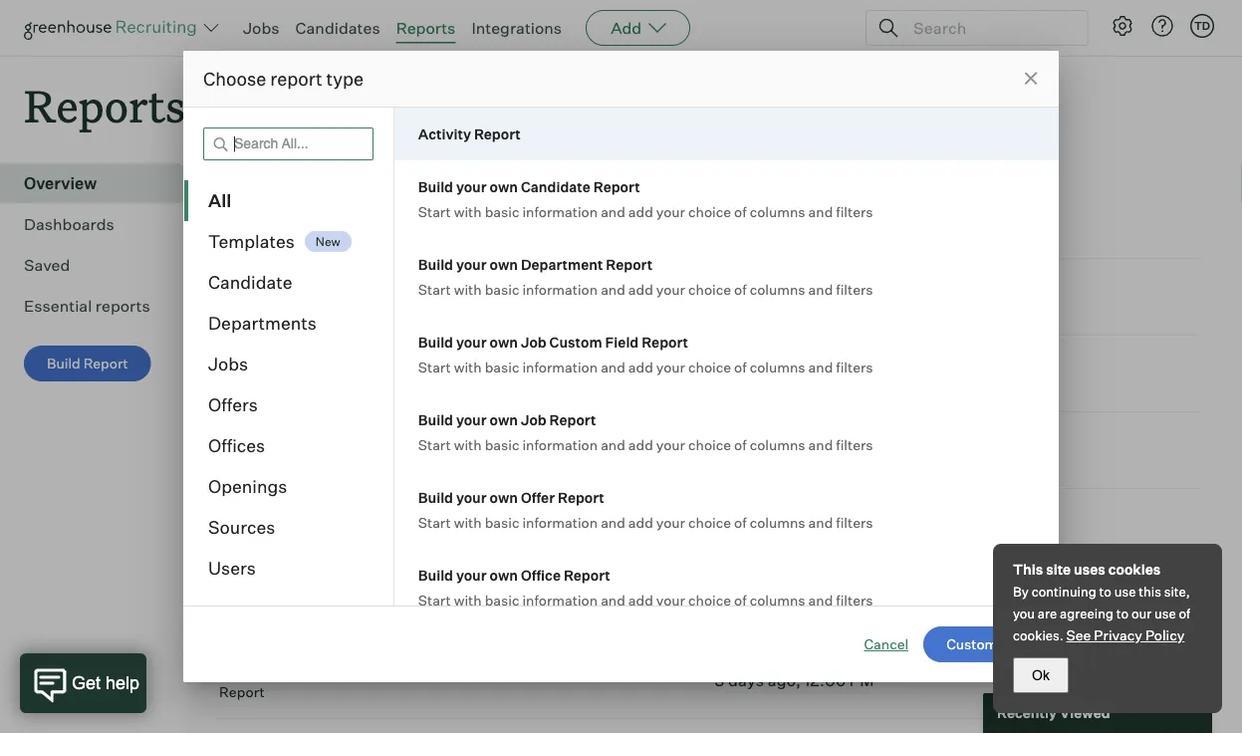 Task type: locate. For each thing, give the bounding box(es) containing it.
1 7:57 from the top
[[769, 287, 802, 307]]

with inside build your own department report start with basic information and add your choice of columns and filters
[[454, 281, 482, 298]]

recently
[[215, 168, 338, 205], [997, 705, 1057, 722]]

1 ago, from the top
[[768, 517, 801, 537]]

1 information from the top
[[523, 203, 598, 220]]

ago, left the 12:06
[[768, 671, 801, 691]]

add for build your own office report
[[629, 591, 654, 609]]

pm for 3 days ago, 12:06 pm
[[850, 671, 875, 691]]

basic inside build your own department report start with basic information and add your choice of columns and filters
[[485, 281, 520, 298]]

add inside build your own candidate report start with basic information and add your choice of columns and filters
[[629, 203, 654, 220]]

information down office
[[523, 591, 598, 609]]

use down "cookies"
[[1115, 584, 1136, 600]]

4 filters from the top
[[836, 436, 873, 453]]

report inside build your own offer report start with basic information and add your choice of columns and filters
[[558, 489, 605, 506]]

4 with from the top
[[454, 436, 482, 453]]

start inside build your own office report start with basic information and add your choice of columns and filters
[[418, 591, 451, 609]]

start for build your own offer report start with basic information and add your choice of columns and filters
[[418, 514, 451, 531]]

3 basic from the top
[[485, 358, 520, 376]]

3 own from the top
[[490, 333, 518, 351]]

3 filters from the top
[[836, 358, 873, 376]]

filters inside build your own candidate report start with basic information and add your choice of columns and filters
[[836, 203, 873, 220]]

reports down greenhouse recruiting image
[[24, 76, 185, 135]]

0 vertical spatial 7:57
[[769, 287, 802, 307]]

filters inside build your own job custom field report start with basic information and add your choice of columns and filters
[[836, 358, 873, 376]]

of inside build your own department report start with basic information and add your choice of columns and filters
[[735, 281, 747, 298]]

6 information from the top
[[523, 591, 598, 609]]

0 vertical spatial pm
[[840, 517, 864, 537]]

custom
[[550, 333, 602, 351]]

1 vertical spatial 7:57
[[769, 364, 802, 384]]

1 vertical spatial reports
[[24, 76, 185, 135]]

1 job from the top
[[521, 333, 547, 351]]

columns inside build your own office report start with basic information and add your choice of columns and filters
[[750, 591, 806, 609]]

to left our on the right
[[1117, 606, 1129, 622]]

add down build your own offer report start with basic information and add your choice of columns and filters
[[629, 591, 654, 609]]

1 choice from the top
[[689, 203, 732, 220]]

filters for build your own office report start with basic information and add your choice of columns and filters
[[836, 591, 873, 609]]

recently down search all... text box
[[215, 168, 338, 205]]

1 vertical spatial today, 7:57 am
[[715, 364, 831, 384]]

4 start from the top
[[418, 436, 451, 453]]

candidate
[[521, 178, 591, 195], [208, 272, 293, 293]]

columns for build your own job report start with basic information and add your choice of columns and filters
[[750, 436, 806, 453]]

configure image
[[1111, 14, 1135, 38]]

of for build your own offer report
[[735, 514, 747, 531]]

build inside build your own department report start with basic information and add your choice of columns and filters
[[418, 256, 453, 273]]

build inside build your own office report start with basic information and add your choice of columns and filters
[[418, 567, 453, 584]]

filters inside build your own job report start with basic information and add your choice of columns and filters
[[836, 436, 873, 453]]

job inside build your own job report start with basic information and add your choice of columns and filters
[[521, 411, 547, 428]]

start for build your own department report start with basic information and add your choice of columns and filters
[[418, 281, 451, 298]]

3 days from the top
[[728, 671, 764, 691]]

0 vertical spatial days
[[728, 517, 764, 537]]

2 vertical spatial 3
[[715, 671, 725, 691]]

1 basic from the top
[[485, 203, 520, 220]]

choice inside build your own job report start with basic information and add your choice of columns and filters
[[689, 436, 732, 453]]

3 information from the top
[[523, 358, 598, 376]]

1 horizontal spatial recently
[[997, 705, 1057, 722]]

1 add from the top
[[629, 203, 654, 220]]

4 dashboard from the top
[[219, 530, 293, 548]]

1 today, 7:57 am from the top
[[715, 287, 831, 307]]

report inside build your own office report start with basic information and add your choice of columns and filters
[[564, 567, 611, 584]]

today,
[[715, 287, 766, 307], [715, 364, 766, 384], [715, 441, 766, 461]]

recently down ok button
[[997, 705, 1057, 722]]

3 choice from the top
[[689, 358, 732, 376]]

offers up openings
[[219, 431, 267, 451]]

integrations
[[472, 18, 562, 38]]

2 job from the top
[[521, 411, 547, 428]]

add up build your own offer report start with basic information and add your choice of columns and filters
[[629, 436, 654, 453]]

2 own from the top
[[490, 256, 518, 273]]

own inside build your own job report start with basic information and add your choice of columns and filters
[[490, 411, 518, 428]]

3 start from the top
[[418, 358, 451, 376]]

2 information from the top
[[523, 281, 598, 298]]

jobs
[[243, 18, 280, 38], [208, 353, 248, 375]]

add down field
[[629, 358, 654, 376]]

cancel
[[864, 636, 909, 653]]

add inside build your own offer report start with basic information and add your choice of columns and filters
[[629, 514, 654, 531]]

2 7:57 from the top
[[769, 364, 802, 384]]

own inside build your own candidate report start with basic information and add your choice of columns and filters
[[490, 178, 518, 195]]

reports
[[396, 18, 456, 38], [24, 76, 185, 135]]

6 filters from the top
[[836, 591, 873, 609]]

use
[[1115, 584, 1136, 600], [1155, 606, 1176, 622]]

with inside build your own candidate report start with basic information and add your choice of columns and filters
[[454, 203, 482, 220]]

of inside build your own office report start with basic information and add your choice of columns and filters
[[735, 591, 747, 609]]

dashboard
[[219, 300, 293, 318], [219, 377, 293, 394], [219, 454, 293, 471], [219, 530, 293, 548], [219, 607, 293, 624]]

1 filters from the top
[[836, 203, 873, 220]]

2 vertical spatial ago,
[[768, 671, 801, 691]]

activity report
[[418, 125, 521, 142]]

start for build your own job report start with basic information and add your choice of columns and filters
[[418, 436, 451, 453]]

information down department
[[523, 281, 598, 298]]

choice inside build your own office report start with basic information and add your choice of columns and filters
[[689, 591, 732, 609]]

ago, for 12:59
[[768, 594, 801, 614]]

pm right the 1:43
[[840, 517, 864, 537]]

reports link
[[396, 18, 456, 38]]

1 with from the top
[[454, 203, 482, 220]]

5 start from the top
[[418, 514, 451, 531]]

1 vertical spatial 3
[[715, 594, 725, 614]]

1 days from the top
[[728, 517, 764, 537]]

offers inside the choose report type dialog
[[208, 394, 258, 416]]

information up department
[[523, 203, 598, 220]]

2 vertical spatial days
[[728, 671, 764, 691]]

with for build your own offer report start with basic information and add your choice of columns and filters
[[454, 514, 482, 531]]

2 columns from the top
[[750, 281, 806, 298]]

2 basic from the top
[[485, 281, 520, 298]]

0 vertical spatial job
[[521, 333, 547, 351]]

filters inside build your own department report start with basic information and add your choice of columns and filters
[[836, 281, 873, 298]]

offers
[[208, 394, 258, 416], [219, 431, 267, 451]]

0 vertical spatial offers
[[208, 394, 258, 416]]

0 horizontal spatial reports
[[24, 76, 185, 135]]

1 horizontal spatial candidate
[[521, 178, 591, 195]]

dashboard down the sourcing
[[219, 300, 293, 318]]

1 horizontal spatial reports
[[396, 18, 456, 38]]

pm right 12:59
[[849, 594, 873, 614]]

reports right the candidates 'link'
[[396, 18, 456, 38]]

4 information from the top
[[523, 436, 598, 453]]

dashboard inside recruiting efficiency dashboard
[[219, 377, 293, 394]]

ago, left 12:59
[[768, 594, 801, 614]]

information up offer
[[523, 436, 598, 453]]

1 vertical spatial offers
[[219, 431, 267, 451]]

add for build your own department report
[[629, 281, 654, 298]]

add inside build your own job report start with basic information and add your choice of columns and filters
[[629, 436, 654, 453]]

1 vertical spatial to
[[1117, 606, 1129, 622]]

build inside build your own candidate report start with basic information and add your choice of columns and filters
[[418, 178, 453, 195]]

own
[[490, 178, 518, 195], [490, 256, 518, 273], [490, 333, 518, 351], [490, 411, 518, 428], [490, 489, 518, 506], [490, 567, 518, 584]]

days
[[728, 517, 764, 537], [728, 594, 764, 614], [728, 671, 764, 691]]

start inside build your own candidate report start with basic information and add your choice of columns and filters
[[418, 203, 451, 220]]

job
[[521, 333, 547, 351], [521, 411, 547, 428]]

3 columns from the top
[[750, 358, 806, 376]]

0 horizontal spatial candidate
[[208, 272, 293, 293]]

1 horizontal spatial use
[[1155, 606, 1176, 622]]

build inside build your own job report start with basic information and add your choice of columns and filters
[[418, 411, 453, 428]]

4 add from the top
[[629, 436, 654, 453]]

2 vertical spatial today,
[[715, 441, 766, 461]]

add inside build your own office report start with basic information and add your choice of columns and filters
[[629, 591, 654, 609]]

information inside build your own office report start with basic information and add your choice of columns and filters
[[523, 591, 598, 609]]

job left custom
[[521, 333, 547, 351]]

columns inside build your own offer report start with basic information and add your choice of columns and filters
[[750, 514, 806, 531]]

with
[[454, 203, 482, 220], [454, 281, 482, 298], [454, 358, 482, 376], [454, 436, 482, 453], [454, 514, 482, 531], [454, 591, 482, 609]]

use up policy
[[1155, 606, 1176, 622]]

5 with from the top
[[454, 514, 482, 531]]

with for build your own candidate report start with basic information and add your choice of columns and filters
[[454, 203, 482, 220]]

continuing
[[1032, 584, 1097, 600]]

2 start from the top
[[418, 281, 451, 298]]

basic inside build your own candidate report start with basic information and add your choice of columns and filters
[[485, 203, 520, 220]]

1 vertical spatial job
[[521, 411, 547, 428]]

days left the 12:06
[[728, 671, 764, 691]]

essential reports link
[[24, 294, 175, 318]]

6 basic from the top
[[485, 591, 520, 609]]

choice inside build your own department report start with basic information and add your choice of columns and filters
[[689, 281, 732, 298]]

own inside build your own department report start with basic information and add your choice of columns and filters
[[490, 256, 518, 273]]

2 vertical spatial am
[[806, 441, 832, 461]]

own for build your own job report
[[490, 411, 518, 428]]

build for build your own candidate report start with basic information and add your choice of columns and filters
[[418, 178, 453, 195]]

filters
[[836, 203, 873, 220], [836, 281, 873, 298], [836, 358, 873, 376], [836, 436, 873, 453], [836, 514, 873, 531], [836, 591, 873, 609]]

days left the 1:43
[[728, 517, 764, 537]]

report
[[474, 125, 521, 142], [594, 178, 640, 195], [606, 256, 653, 273], [642, 333, 689, 351], [83, 355, 128, 372], [550, 411, 596, 428], [558, 489, 605, 506], [564, 567, 611, 584], [219, 684, 265, 701]]

add for build your own offer report
[[629, 514, 654, 531]]

information for office
[[523, 591, 598, 609]]

all
[[208, 190, 231, 212]]

job inside build your own job custom field report start with basic information and add your choice of columns and filters
[[521, 333, 547, 351]]

new
[[316, 234, 341, 249]]

td button
[[1191, 14, 1215, 38]]

1 3 from the top
[[715, 517, 725, 537]]

6 choice from the top
[[689, 591, 732, 609]]

3 today, from the top
[[715, 441, 766, 461]]

dashboard inside 'offers and hiring dashboard'
[[219, 454, 293, 471]]

information inside build your own job custom field report start with basic information and add your choice of columns and filters
[[523, 358, 598, 376]]

columns for build your own offer report start with basic information and add your choice of columns and filters
[[750, 514, 806, 531]]

add button
[[586, 10, 691, 46]]

cookies
[[1109, 561, 1161, 578]]

0 vertical spatial candidate
[[521, 178, 591, 195]]

2 filters from the top
[[836, 281, 873, 298]]

information inside build your own offer report start with basic information and add your choice of columns and filters
[[523, 514, 598, 531]]

activity
[[418, 125, 471, 142]]

of inside by continuing to use this site, you are agreeing to our use of cookies.
[[1179, 606, 1191, 622]]

information down custom
[[523, 358, 598, 376]]

columns
[[750, 203, 806, 220], [750, 281, 806, 298], [750, 358, 806, 376], [750, 436, 806, 453], [750, 514, 806, 531], [750, 591, 806, 609]]

start for build your own candidate report start with basic information and add your choice of columns and filters
[[418, 203, 451, 220]]

0 vertical spatial 3
[[715, 517, 725, 537]]

0 vertical spatial ago,
[[768, 517, 801, 537]]

2 today, 7:57 am from the top
[[715, 364, 831, 384]]

with inside build your own office report start with basic information and add your choice of columns and filters
[[454, 591, 482, 609]]

7:53
[[769, 441, 803, 461]]

5 information from the top
[[523, 514, 598, 531]]

1 vertical spatial am
[[806, 364, 831, 384]]

td
[[1195, 19, 1211, 32]]

job for custom
[[521, 333, 547, 351]]

of
[[735, 203, 747, 220], [735, 281, 747, 298], [735, 358, 747, 376], [735, 436, 747, 453], [735, 514, 747, 531], [735, 591, 747, 609], [1179, 606, 1191, 622]]

5 columns from the top
[[750, 514, 806, 531]]

0 vertical spatial recently
[[215, 168, 338, 205]]

of inside build your own candidate report start with basic information and add your choice of columns and filters
[[735, 203, 747, 220]]

1 own from the top
[[490, 178, 518, 195]]

choice
[[689, 203, 732, 220], [689, 281, 732, 298], [689, 358, 732, 376], [689, 436, 732, 453], [689, 514, 732, 531], [689, 591, 732, 609]]

build
[[418, 178, 453, 195], [418, 256, 453, 273], [418, 333, 453, 351], [47, 355, 80, 372], [418, 411, 453, 428], [418, 489, 453, 506], [418, 567, 453, 584]]

am for hiring
[[806, 441, 832, 461]]

candidate inside build your own candidate report start with basic information and add your choice of columns and filters
[[521, 178, 591, 195]]

basic inside build your own offer report start with basic information and add your choice of columns and filters
[[485, 514, 520, 531]]

2 ago, from the top
[[768, 594, 801, 614]]

1 vertical spatial today,
[[715, 364, 766, 384]]

dashboard down pipeline
[[219, 530, 293, 548]]

6 own from the top
[[490, 567, 518, 584]]

build inside build your own offer report start with basic information and add your choice of columns and filters
[[418, 489, 453, 506]]

report
[[270, 67, 323, 90]]

choice inside build your own candidate report start with basic information and add your choice of columns and filters
[[689, 203, 732, 220]]

filters inside build your own offer report start with basic information and add your choice of columns and filters
[[836, 514, 873, 531]]

job up offer
[[521, 411, 547, 428]]

2 today, from the top
[[715, 364, 766, 384]]

choose
[[203, 67, 266, 90]]

site,
[[1165, 584, 1191, 600]]

field
[[605, 333, 639, 351]]

candidate up department
[[521, 178, 591, 195]]

days for 3 days ago, 1:43 pm
[[728, 517, 764, 537]]

add up build your own office report start with basic information and add your choice of columns and filters
[[629, 514, 654, 531]]

information inside build your own candidate report start with basic information and add your choice of columns and filters
[[523, 203, 598, 220]]

ago,
[[768, 517, 801, 537], [768, 594, 801, 614], [768, 671, 801, 691]]

5 filters from the top
[[836, 514, 873, 531]]

1 columns from the top
[[750, 203, 806, 220]]

dashboard inside pipeline health dashboard
[[219, 530, 293, 548]]

6 add from the top
[[629, 591, 654, 609]]

today, 7:57 am
[[715, 287, 831, 307], [715, 364, 831, 384]]

of inside build your own offer report start with basic information and add your choice of columns and filters
[[735, 514, 747, 531]]

information for job
[[523, 436, 598, 453]]

your
[[456, 178, 487, 195], [657, 203, 686, 220], [456, 256, 487, 273], [657, 281, 686, 298], [456, 333, 487, 351], [657, 358, 686, 376], [456, 411, 487, 428], [657, 436, 686, 453], [456, 489, 487, 506], [657, 514, 686, 531], [456, 567, 487, 584], [657, 591, 686, 609]]

3 for 3 days ago, 1:43 pm
[[715, 517, 725, 537]]

3 dashboard from the top
[[219, 454, 293, 471]]

offers inside 'offers and hiring dashboard'
[[219, 431, 267, 451]]

3 for 3 days ago, 12:59 pm
[[715, 594, 725, 614]]

2 3 from the top
[[715, 594, 725, 614]]

columns inside build your own job report start with basic information and add your choice of columns and filters
[[750, 436, 806, 453]]

filters inside build your own office report start with basic information and add your choice of columns and filters
[[836, 591, 873, 609]]

build for build report
[[47, 355, 80, 372]]

build inside build your own job custom field report start with basic information and add your choice of columns and filters
[[418, 333, 453, 351]]

jobs down departments
[[208, 353, 248, 375]]

jobs up choose report type
[[243, 18, 280, 38]]

days left 12:59
[[728, 594, 764, 614]]

add
[[629, 203, 654, 220], [629, 281, 654, 298], [629, 358, 654, 376], [629, 436, 654, 453], [629, 514, 654, 531], [629, 591, 654, 609]]

6 with from the top
[[454, 591, 482, 609]]

6 columns from the top
[[750, 591, 806, 609]]

5 basic from the top
[[485, 514, 520, 531]]

and
[[601, 203, 626, 220], [809, 203, 833, 220], [601, 281, 626, 298], [809, 281, 833, 298], [601, 358, 626, 376], [809, 358, 833, 376], [271, 431, 301, 451], [601, 436, 626, 453], [809, 436, 833, 453], [601, 514, 626, 531], [809, 514, 833, 531], [601, 591, 626, 609], [809, 591, 833, 609]]

5 add from the top
[[629, 514, 654, 531]]

7:57
[[769, 287, 802, 307], [769, 364, 802, 384]]

2 vertical spatial pm
[[850, 671, 875, 691]]

choice for build your own offer report
[[689, 514, 732, 531]]

basic inside build your own office report start with basic information and add your choice of columns and filters
[[485, 591, 520, 609]]

0 vertical spatial today,
[[715, 287, 766, 307]]

2 dashboard from the top
[[219, 377, 293, 394]]

columns for build your own department report start with basic information and add your choice of columns and filters
[[750, 281, 806, 298]]

columns inside build your own candidate report start with basic information and add your choice of columns and filters
[[750, 203, 806, 220]]

1 start from the top
[[418, 203, 451, 220]]

0 horizontal spatial use
[[1115, 584, 1136, 600]]

0 horizontal spatial recently
[[215, 168, 338, 205]]

6 start from the top
[[418, 591, 451, 609]]

choice inside build your own offer report start with basic information and add your choice of columns and filters
[[689, 514, 732, 531]]

efficiency
[[305, 354, 382, 374]]

information
[[523, 203, 598, 220], [523, 281, 598, 298], [523, 358, 598, 376], [523, 436, 598, 453], [523, 514, 598, 531], [523, 591, 598, 609]]

basic inside build your own job report start with basic information and add your choice of columns and filters
[[485, 436, 520, 453]]

1 dashboard from the top
[[219, 300, 293, 318]]

1 vertical spatial days
[[728, 594, 764, 614]]

0 vertical spatial today, 7:57 am
[[715, 287, 831, 307]]

1 vertical spatial ago,
[[768, 594, 801, 614]]

3 with from the top
[[454, 358, 482, 376]]

4 basic from the top
[[485, 436, 520, 453]]

1 vertical spatial recently
[[997, 705, 1057, 722]]

am
[[806, 287, 831, 307], [806, 364, 831, 384], [806, 441, 832, 461]]

1 vertical spatial jobs
[[208, 353, 248, 375]]

columns inside build your own department report start with basic information and add your choice of columns and filters
[[750, 281, 806, 298]]

1 horizontal spatial to
[[1117, 606, 1129, 622]]

ok
[[1032, 668, 1050, 683]]

3 add from the top
[[629, 358, 654, 376]]

2 add from the top
[[629, 281, 654, 298]]

offers up offices
[[208, 394, 258, 416]]

basic for office
[[485, 591, 520, 609]]

5 choice from the top
[[689, 514, 732, 531]]

4 choice from the top
[[689, 436, 732, 453]]

start inside build your own department report start with basic information and add your choice of columns and filters
[[418, 281, 451, 298]]

dashboard up openings
[[219, 454, 293, 471]]

start
[[418, 203, 451, 220], [418, 281, 451, 298], [418, 358, 451, 376], [418, 436, 451, 453], [418, 514, 451, 531], [418, 591, 451, 609]]

pm
[[840, 517, 864, 537], [849, 594, 873, 614], [850, 671, 875, 691]]

information down offer
[[523, 514, 598, 531]]

information inside build your own department report start with basic information and add your choice of columns and filters
[[523, 281, 598, 298]]

information inside build your own job report start with basic information and add your choice of columns and filters
[[523, 436, 598, 453]]

viewed
[[1060, 705, 1111, 722]]

build your own department report start with basic information and add your choice of columns and filters
[[418, 256, 873, 298]]

3 3 from the top
[[715, 671, 725, 691]]

Search text field
[[909, 13, 1070, 42]]

0 vertical spatial to
[[1100, 584, 1112, 600]]

build inside button
[[47, 355, 80, 372]]

3 ago, from the top
[[768, 671, 801, 691]]

columns for build your own office report start with basic information and add your choice of columns and filters
[[750, 591, 806, 609]]

1 vertical spatial pm
[[849, 594, 873, 614]]

dashboard down 'recruiting'
[[219, 377, 293, 394]]

own inside build your own job custom field report start with basic information and add your choice of columns and filters
[[490, 333, 518, 351]]

with inside build your own offer report start with basic information and add your choice of columns and filters
[[454, 514, 482, 531]]

2 choice from the top
[[689, 281, 732, 298]]

5 own from the top
[[490, 489, 518, 506]]

0 horizontal spatial to
[[1100, 584, 1112, 600]]

own inside build your own office report start with basic information and add your choice of columns and filters
[[490, 567, 518, 584]]

4 own from the top
[[490, 411, 518, 428]]

essential
[[24, 296, 92, 316]]

Search All... text field
[[203, 128, 373, 160]]

choice for build your own candidate report
[[689, 203, 732, 220]]

with for build your own job report start with basic information and add your choice of columns and filters
[[454, 436, 482, 453]]

with for build your own office report start with basic information and add your choice of columns and filters
[[454, 591, 482, 609]]

add inside build your own department report start with basic information and add your choice of columns and filters
[[629, 281, 654, 298]]

offers and hiring dashboard
[[219, 431, 351, 471]]

choice for build your own department report
[[689, 281, 732, 298]]

cookies.
[[1013, 628, 1064, 644]]

pm right the 12:06
[[850, 671, 875, 691]]

to down 'uses'
[[1100, 584, 1112, 600]]

2 with from the top
[[454, 281, 482, 298]]

choose report type dialog
[[183, 51, 1059, 683]]

by continuing to use this site, you are agreeing to our use of cookies.
[[1013, 584, 1191, 644]]

start inside build your own offer report start with basic information and add your choice of columns and filters
[[418, 514, 451, 531]]

add for build your own candidate report
[[629, 203, 654, 220]]

own for build your own candidate report
[[490, 178, 518, 195]]

start inside build your own job report start with basic information and add your choice of columns and filters
[[418, 436, 451, 453]]

ago, left the 1:43
[[768, 517, 801, 537]]

4 columns from the top
[[750, 436, 806, 453]]

own inside build your own offer report start with basic information and add your choice of columns and filters
[[490, 489, 518, 506]]

with inside build your own job report start with basic information and add your choice of columns and filters
[[454, 436, 482, 453]]

pm for 3 days ago, 1:43 pm
[[840, 517, 864, 537]]

health
[[287, 507, 336, 527]]

this
[[1139, 584, 1162, 600]]

of inside build your own job report start with basic information and add your choice of columns and filters
[[735, 436, 747, 453]]

basic for department
[[485, 281, 520, 298]]

dashboard down users
[[219, 607, 293, 624]]

add up build your own department report start with basic information and add your choice of columns and filters
[[629, 203, 654, 220]]

add up field
[[629, 281, 654, 298]]

candidate down templates
[[208, 272, 293, 293]]

choice for build your own office report
[[689, 591, 732, 609]]

information for offer
[[523, 514, 598, 531]]

2 days from the top
[[728, 594, 764, 614]]



Task type: vqa. For each thing, say whether or not it's contained in the screenshot.
Toggle flyout field
no



Task type: describe. For each thing, give the bounding box(es) containing it.
of for build your own job report
[[735, 436, 747, 453]]

build for build your own office report start with basic information and add your choice of columns and filters
[[418, 567, 453, 584]]

offices
[[208, 435, 265, 457]]

of for build your own department report
[[735, 281, 747, 298]]

0 vertical spatial use
[[1115, 584, 1136, 600]]

3 days ago, 12:06 pm
[[715, 671, 875, 691]]

today, for hiring
[[715, 441, 766, 461]]

job for report
[[521, 411, 547, 428]]

report inside button
[[83, 355, 128, 372]]

hiring
[[304, 431, 351, 451]]

td button
[[1187, 10, 1219, 42]]

build report
[[47, 355, 128, 372]]

overview
[[24, 174, 97, 194]]

of for build your own office report
[[735, 591, 747, 609]]

recruiting efficiency dashboard
[[219, 354, 382, 394]]

recently for recently viewed
[[997, 705, 1057, 722]]

openings
[[208, 476, 287, 498]]

own for build your own department report
[[490, 256, 518, 273]]

3 days ago, 1:43 pm
[[715, 517, 864, 537]]

see privacy policy
[[1067, 627, 1185, 644]]

recently viewed
[[215, 168, 443, 205]]

department
[[521, 256, 603, 273]]

1 vertical spatial use
[[1155, 606, 1176, 622]]

choice inside build your own job custom field report start with basic information and add your choice of columns and filters
[[689, 358, 732, 376]]

viewed
[[345, 168, 443, 205]]

5 dashboard from the top
[[219, 607, 293, 624]]

7:57 for dashboard
[[769, 287, 802, 307]]

basic for offer
[[485, 514, 520, 531]]

build for build your own department report start with basic information and add your choice of columns and filters
[[418, 256, 453, 273]]

offers for offers and hiring dashboard
[[219, 431, 267, 451]]

agreeing
[[1060, 606, 1114, 622]]

office
[[521, 567, 561, 584]]

recruiting
[[219, 354, 302, 374]]

start inside build your own job custom field report start with basic information and add your choice of columns and filters
[[418, 358, 451, 376]]

departments
[[208, 312, 317, 334]]

jobs link
[[243, 18, 280, 38]]

start for build your own office report start with basic information and add your choice of columns and filters
[[418, 591, 451, 609]]

filters for build your own job report start with basic information and add your choice of columns and filters
[[836, 436, 873, 453]]

name
[[219, 231, 260, 249]]

today, 7:57 am for dashboard
[[715, 287, 831, 307]]

report inside build your own job custom field report start with basic information and add your choice of columns and filters
[[642, 333, 689, 351]]

our
[[1132, 606, 1152, 622]]

am for dashboard
[[806, 364, 831, 384]]

type
[[326, 67, 364, 90]]

recently viewed
[[997, 705, 1111, 722]]

7:57 for efficiency
[[769, 364, 802, 384]]

customize
[[947, 636, 1016, 653]]

recently for recently viewed
[[215, 168, 338, 205]]

columns inside build your own job custom field report start with basic information and add your choice of columns and filters
[[750, 358, 806, 376]]

basic inside build your own job custom field report start with basic information and add your choice of columns and filters
[[485, 358, 520, 376]]

policy
[[1146, 627, 1185, 644]]

see privacy policy link
[[1067, 627, 1185, 644]]

integrations link
[[472, 18, 562, 38]]

dashboards
[[24, 214, 114, 234]]

templates
[[208, 231, 295, 253]]

uses
[[1074, 561, 1106, 578]]

basic for candidate
[[485, 203, 520, 220]]

offer
[[521, 489, 555, 506]]

own for build your own job custom field report
[[490, 333, 518, 351]]

essential reports
[[24, 296, 150, 316]]

filters for build your own offer report start with basic information and add your choice of columns and filters
[[836, 514, 873, 531]]

information for department
[[523, 281, 598, 298]]

build report button
[[24, 346, 151, 382]]

pipeline
[[219, 507, 283, 527]]

today, for dashboard
[[715, 364, 766, 384]]

offers for offers
[[208, 394, 258, 416]]

report inside build your own candidate report start with basic information and add your choice of columns and filters
[[594, 178, 640, 195]]

12:06
[[805, 671, 846, 691]]

this site uses cookies
[[1013, 561, 1161, 578]]

add
[[611, 18, 642, 38]]

today, 7:53 am
[[715, 441, 832, 461]]

by
[[1013, 584, 1029, 600]]

1 vertical spatial candidate
[[208, 272, 293, 293]]

greenhouse recruiting image
[[24, 16, 203, 40]]

pm for 3 days ago, 12:59 pm
[[849, 594, 873, 614]]

12:59
[[805, 594, 845, 614]]

cancel link
[[864, 635, 909, 655]]

build your own candidate report start with basic information and add your choice of columns and filters
[[418, 178, 873, 220]]

own for build your own office report
[[490, 567, 518, 584]]

add for build your own job report
[[629, 436, 654, 453]]

ago, for 12:06
[[768, 671, 801, 691]]

days for 3 days ago, 12:06 pm
[[728, 671, 764, 691]]

0 vertical spatial reports
[[396, 18, 456, 38]]

with inside build your own job custom field report start with basic information and add your choice of columns and filters
[[454, 358, 482, 376]]

sourcing
[[219, 277, 291, 297]]

candidates
[[295, 18, 380, 38]]

report inside build your own job report start with basic information and add your choice of columns and filters
[[550, 411, 596, 428]]

are
[[1038, 606, 1058, 622]]

pipeline health dashboard
[[219, 507, 336, 548]]

build your own offer report start with basic information and add your choice of columns and filters
[[418, 489, 873, 531]]

build your own job custom field report start with basic information and add your choice of columns and filters
[[418, 333, 873, 376]]

this
[[1013, 561, 1044, 578]]

3 days ago, 12:59 pm
[[715, 594, 873, 614]]

3 for 3 days ago, 12:06 pm
[[715, 671, 725, 691]]

0 vertical spatial jobs
[[243, 18, 280, 38]]

see
[[1067, 627, 1091, 644]]

with for build your own department report start with basic information and add your choice of columns and filters
[[454, 281, 482, 298]]

choose report type
[[203, 67, 364, 90]]

information for candidate
[[523, 203, 598, 220]]

users
[[208, 558, 256, 579]]

of inside build your own job custom field report start with basic information and add your choice of columns and filters
[[735, 358, 747, 376]]

of for build your own candidate report
[[735, 203, 747, 220]]

columns for build your own candidate report start with basic information and add your choice of columns and filters
[[750, 203, 806, 220]]

add inside build your own job custom field report start with basic information and add your choice of columns and filters
[[629, 358, 654, 376]]

1:43
[[805, 517, 836, 537]]

build for build your own job custom field report start with basic information and add your choice of columns and filters
[[418, 333, 453, 351]]

candidates link
[[295, 18, 380, 38]]

0 vertical spatial am
[[806, 287, 831, 307]]

and inside 'offers and hiring dashboard'
[[271, 431, 301, 451]]

own for build your own offer report
[[490, 489, 518, 506]]

saved link
[[24, 253, 175, 277]]

ago, for 1:43
[[768, 517, 801, 537]]

privacy
[[1095, 627, 1143, 644]]

saved
[[24, 255, 70, 275]]

days for 3 days ago, 12:59 pm
[[728, 594, 764, 614]]

1 today, from the top
[[715, 287, 766, 307]]

report inside build your own department report start with basic information and add your choice of columns and filters
[[606, 256, 653, 273]]

ok button
[[1013, 658, 1069, 694]]

jobs inside the choose report type dialog
[[208, 353, 248, 375]]

site
[[1047, 561, 1071, 578]]

overview link
[[24, 172, 175, 196]]

choice for build your own job report
[[689, 436, 732, 453]]

filters for build your own candidate report start with basic information and add your choice of columns and filters
[[836, 203, 873, 220]]

you
[[1013, 606, 1035, 622]]

reports
[[95, 296, 150, 316]]

today, 7:57 am for efficiency
[[715, 364, 831, 384]]

build your own office report start with basic information and add your choice of columns and filters
[[418, 567, 873, 609]]

filters for build your own department report start with basic information and add your choice of columns and filters
[[836, 281, 873, 298]]

sources
[[208, 517, 275, 539]]

build for build your own job report start with basic information and add your choice of columns and filters
[[418, 411, 453, 428]]

customize button
[[924, 627, 1039, 663]]

build for build your own offer report start with basic information and add your choice of columns and filters
[[418, 489, 453, 506]]

sourcing dashboard
[[219, 277, 293, 318]]

dashboards link
[[24, 212, 175, 236]]

build your own job report start with basic information and add your choice of columns and filters
[[418, 411, 873, 453]]

basic for job
[[485, 436, 520, 453]]



